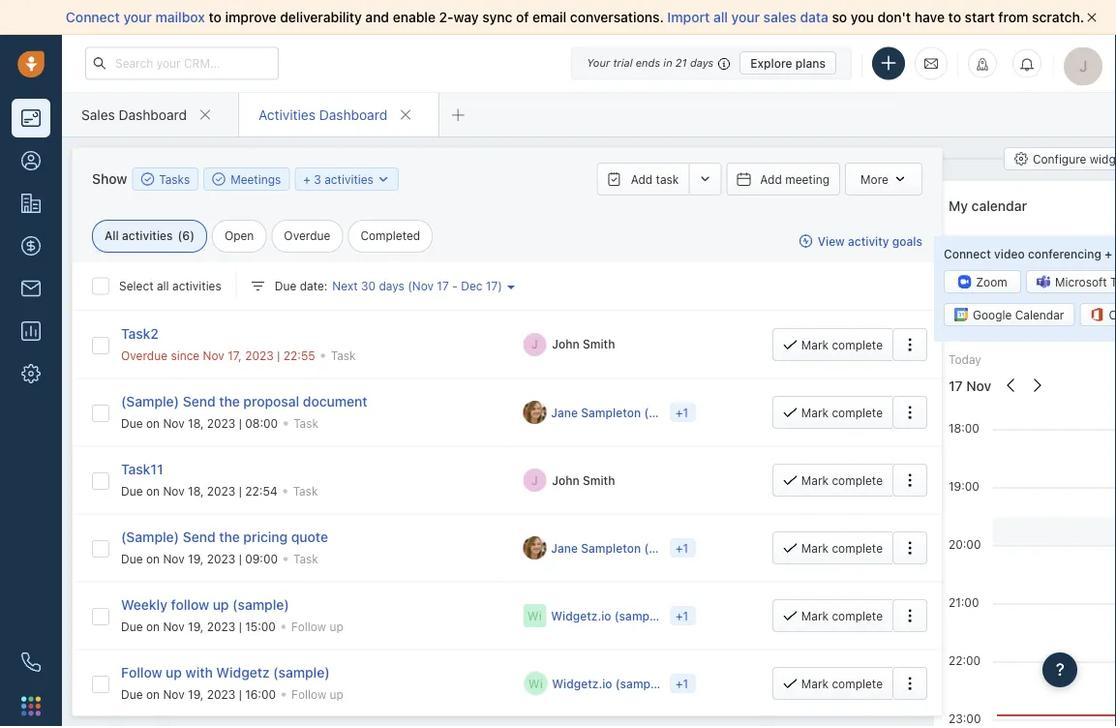 Task type: locate. For each thing, give the bounding box(es) containing it.
5 on from the top
[[146, 688, 160, 701]]

0 horizontal spatial 17
[[437, 279, 449, 293]]

j
[[532, 338, 538, 351], [532, 473, 538, 487]]

to
[[209, 9, 222, 25], [949, 9, 962, 25]]

(sample) for (sample) send the proposal document
[[121, 393, 179, 409]]

calendar
[[972, 198, 1027, 214]]

date:
[[300, 279, 328, 293]]

2 add from the left
[[761, 172, 782, 186]]

jane sampleton (sample) for (sample) send the proposal document
[[551, 406, 694, 419]]

phone image
[[21, 653, 41, 672]]

2023 down follow up with widgetz (sample) link
[[207, 688, 236, 701]]

1 18, from the top
[[188, 417, 204, 430]]

send up due on nov 19, 2023 | 09:00
[[183, 529, 216, 545]]

| for (sample)
[[239, 620, 242, 634]]

0 horizontal spatial connect
[[66, 9, 120, 25]]

(sample) send the pricing quote link
[[121, 529, 328, 545]]

4 mark from the top
[[802, 541, 829, 555]]

1 to from the left
[[209, 9, 222, 25]]

add left task
[[631, 172, 653, 186]]

1 vertical spatial send
[[183, 529, 216, 545]]

email
[[533, 9, 567, 25]]

task right 22:55
[[331, 349, 356, 362]]

3 mark complete from the top
[[802, 474, 883, 487]]

1 horizontal spatial to
[[949, 9, 962, 25]]

2 send from the top
[[183, 529, 216, 545]]

4 mark complete button from the top
[[773, 532, 893, 565]]

19, down with
[[188, 688, 204, 701]]

nov left 17,
[[203, 349, 225, 362]]

1 vertical spatial sampleton
[[581, 541, 641, 555]]

21
[[676, 57, 687, 69]]

1 +1 from the top
[[676, 406, 689, 419]]

john for task2
[[552, 338, 580, 351]]

| left 22:54
[[239, 484, 242, 498]]

task down document
[[294, 417, 319, 430]]

22:55
[[283, 349, 315, 362]]

1 vertical spatial jane sampleton (sample)
[[551, 541, 694, 555]]

of
[[516, 9, 529, 25]]

2023 down weekly follow up (sample)
[[207, 620, 236, 634]]

) left open
[[190, 229, 195, 243]]

1 dashboard from the left
[[119, 107, 187, 123]]

overdue
[[284, 229, 331, 243], [121, 349, 168, 362]]

google
[[973, 308, 1012, 321]]

2 +1 from the top
[[676, 541, 689, 555]]

nov up task11
[[163, 417, 185, 430]]

15:00
[[245, 620, 276, 634]]

connect for connect video conferencing + c
[[944, 247, 991, 260]]

wi
[[528, 609, 542, 623], [529, 677, 543, 690]]

1 sampleton from the top
[[581, 406, 641, 419]]

with
[[186, 664, 213, 680]]

0 vertical spatial john smith
[[552, 338, 615, 351]]

2 horizontal spatial 17
[[949, 378, 963, 394]]

0 vertical spatial +
[[303, 172, 311, 186]]

0 vertical spatial jane sampleton (sample) link
[[551, 404, 694, 421]]

mark complete for proposal
[[802, 406, 883, 419]]

sync
[[483, 9, 513, 25]]

on down weekly
[[146, 620, 160, 634]]

follow
[[171, 597, 209, 613]]

to left start
[[949, 9, 962, 25]]

1 on from the top
[[146, 417, 160, 430]]

4 +1 from the top
[[676, 677, 689, 690]]

17 nov
[[949, 378, 992, 394]]

dashboard up + 3 activities button
[[319, 107, 388, 123]]

1 vertical spatial )
[[498, 279, 502, 293]]

19, for follow
[[188, 620, 204, 634]]

( up select all activities
[[178, 229, 182, 243]]

zoom button
[[944, 270, 1022, 293]]

1 horizontal spatial overdue
[[284, 229, 331, 243]]

18, for (sample) send the proposal document
[[188, 417, 204, 430]]

0 vertical spatial all
[[714, 9, 728, 25]]

) right dec
[[498, 279, 502, 293]]

2023 left 22:54
[[207, 484, 236, 498]]

|
[[277, 349, 280, 362], [239, 417, 242, 430], [239, 484, 242, 498], [239, 552, 242, 566], [239, 620, 242, 634], [239, 688, 242, 701]]

mark for widgetz
[[802, 677, 829, 690]]

up
[[213, 597, 229, 613], [330, 620, 344, 634], [166, 664, 182, 680], [330, 688, 344, 701]]

1 vertical spatial activities
[[122, 229, 173, 243]]

2 smith from the top
[[583, 473, 615, 487]]

nov down task11 "link"
[[163, 484, 185, 498]]

1 complete from the top
[[832, 338, 883, 351]]

task
[[331, 349, 356, 362], [294, 417, 319, 430], [293, 484, 318, 498], [293, 552, 318, 566]]

19,
[[188, 552, 204, 566], [188, 620, 204, 634], [188, 688, 204, 701]]

0 vertical spatial jane
[[551, 406, 578, 419]]

0 vertical spatial widgetz.io
[[551, 609, 612, 623]]

2023 for proposal
[[207, 417, 236, 430]]

3 on from the top
[[146, 552, 160, 566]]

meeting
[[786, 172, 830, 186]]

wi for weekly follow up (sample)
[[528, 609, 542, 623]]

nov up 'follow'
[[163, 552, 185, 566]]

2023 for widgetz
[[207, 688, 236, 701]]

meetings
[[231, 172, 281, 186]]

mark complete button for proposal
[[773, 396, 893, 429]]

0 vertical spatial sampleton
[[581, 406, 641, 419]]

1 vertical spatial (
[[408, 279, 412, 293]]

more button
[[845, 163, 923, 196], [845, 163, 923, 196]]

follow left with
[[121, 664, 162, 680]]

0 horizontal spatial dashboard
[[119, 107, 187, 123]]

connect left mailbox
[[66, 9, 120, 25]]

08:00
[[245, 417, 278, 430]]

17 right dec
[[486, 279, 498, 293]]

the
[[219, 393, 240, 409], [219, 529, 240, 545]]

| left 15:00
[[239, 620, 242, 634]]

3 mark complete button from the top
[[773, 464, 893, 497]]

0 vertical spatial wi widgetz.io (sample)
[[528, 609, 664, 623]]

0 vertical spatial (sample)
[[121, 393, 179, 409]]

| left 09:00
[[239, 552, 242, 566]]

john smith for task2
[[552, 338, 615, 351]]

| left 16:00
[[239, 688, 242, 701]]

(sample) up due on nov 19, 2023 | 09:00
[[121, 529, 179, 545]]

wi button
[[523, 671, 548, 696]]

overdue down 'task2' link
[[121, 349, 168, 362]]

j for task2
[[532, 338, 538, 351]]

all right select
[[157, 279, 169, 293]]

due for task11
[[121, 484, 143, 498]]

1 vertical spatial +
[[1105, 247, 1113, 260]]

proposal
[[244, 393, 299, 409]]

next
[[333, 279, 358, 293]]

2 jane sampleton (sample) from the top
[[551, 541, 694, 555]]

18, for task11
[[188, 484, 204, 498]]

2 j from the top
[[532, 473, 538, 487]]

4 mark complete from the top
[[802, 541, 883, 555]]

0 horizontal spatial your
[[123, 9, 152, 25]]

on up weekly
[[146, 552, 160, 566]]

1 j from the top
[[532, 338, 538, 351]]

0 horizontal spatial all
[[157, 279, 169, 293]]

19, down (sample) send the pricing quote
[[188, 552, 204, 566]]

activities right 3
[[325, 172, 374, 186]]

2 sampleton from the top
[[581, 541, 641, 555]]

1 smith from the top
[[583, 338, 615, 351]]

1 vertical spatial the
[[219, 529, 240, 545]]

1 vertical spatial john smith
[[552, 473, 615, 487]]

due for (sample) send the proposal document
[[121, 417, 143, 430]]

6 mark complete button from the top
[[773, 667, 893, 700]]

4 on from the top
[[146, 620, 160, 634]]

activities inside the + 3 activities link
[[325, 172, 374, 186]]

follow up for weekly follow up (sample)
[[291, 620, 344, 634]]

on for (sample) send the proposal document
[[146, 417, 160, 430]]

1 jane sampleton (sample) link from the top
[[551, 404, 694, 421]]

widgetz.io for follow up with widgetz (sample)
[[552, 677, 613, 690]]

1 horizontal spatial all
[[714, 9, 728, 25]]

0 vertical spatial )
[[190, 229, 195, 243]]

weekly follow up (sample)
[[121, 597, 289, 613]]

0 vertical spatial jane sampleton (sample)
[[551, 406, 694, 419]]

5 mark complete button from the top
[[773, 599, 893, 632]]

days right 21
[[690, 57, 714, 69]]

2 complete from the top
[[832, 406, 883, 419]]

import
[[668, 9, 710, 25]]

add left meeting on the right
[[761, 172, 782, 186]]

2 18, from the top
[[188, 484, 204, 498]]

2 john from the top
[[552, 473, 580, 487]]

widgetz.io (sample) link for follow up with widgetz (sample)
[[552, 675, 665, 692]]

select all activities
[[119, 279, 222, 293]]

0 horizontal spatial (
[[178, 229, 182, 243]]

19:00
[[949, 480, 980, 494]]

( right 30
[[408, 279, 412, 293]]

nov for due on nov 18, 2023 | 22:54
[[163, 484, 185, 498]]

on down task11 "link"
[[146, 484, 160, 498]]

nov down 'follow'
[[163, 620, 185, 634]]

2 mark complete from the top
[[802, 406, 883, 419]]

task2
[[121, 325, 159, 341]]

connect up the zoom button
[[944, 247, 991, 260]]

connect your mailbox to improve deliverability and enable 2-way sync of email conversations. import all your sales data so you don't have to start from scratch.
[[66, 9, 1085, 25]]

your left mailbox
[[123, 9, 152, 25]]

mark complete
[[802, 338, 883, 351], [802, 406, 883, 419], [802, 474, 883, 487], [802, 541, 883, 555], [802, 609, 883, 623], [802, 677, 883, 690]]

widgetz.io (sample) link for weekly follow up (sample)
[[551, 608, 664, 624]]

dec
[[461, 279, 483, 293]]

send for proposal
[[183, 393, 216, 409]]

0 vertical spatial wi
[[528, 609, 542, 623]]

1 vertical spatial jane
[[551, 541, 578, 555]]

widgetz
[[216, 664, 270, 680]]

due for follow up with widgetz (sample)
[[121, 688, 143, 701]]

2023 down '(sample) send the proposal document' link
[[207, 417, 236, 430]]

5 complete from the top
[[832, 609, 883, 623]]

widgetz.io
[[551, 609, 612, 623], [552, 677, 613, 690]]

3 19, from the top
[[188, 688, 204, 701]]

dashboard for activities dashboard
[[319, 107, 388, 123]]

0 vertical spatial connect
[[66, 9, 120, 25]]

2 john smith from the top
[[552, 473, 615, 487]]

6 mark complete from the top
[[802, 677, 883, 690]]

1 mark complete button from the top
[[773, 328, 893, 361]]

0 vertical spatial overdue
[[284, 229, 331, 243]]

due for weekly follow up (sample)
[[121, 620, 143, 634]]

complete
[[832, 338, 883, 351], [832, 406, 883, 419], [832, 474, 883, 487], [832, 541, 883, 555], [832, 609, 883, 623], [832, 677, 883, 690]]

mark for (sample)
[[802, 609, 829, 623]]

1 vertical spatial wi
[[529, 677, 543, 690]]

2 (sample) from the top
[[121, 529, 179, 545]]

up right 'follow'
[[213, 597, 229, 613]]

task11 link
[[121, 461, 163, 477]]

+ 3 activities
[[303, 172, 374, 186]]

1 vertical spatial all
[[157, 279, 169, 293]]

2 on from the top
[[146, 484, 160, 498]]

1 horizontal spatial dashboard
[[319, 107, 388, 123]]

2 the from the top
[[219, 529, 240, 545]]

+ left c
[[1105, 247, 1113, 260]]

all
[[714, 9, 728, 25], [157, 279, 169, 293]]

follow right 16:00
[[292, 688, 327, 701]]

17
[[437, 279, 449, 293], [486, 279, 498, 293], [949, 378, 963, 394]]

+ inside button
[[303, 172, 311, 186]]

1 vertical spatial j
[[532, 473, 538, 487]]

1 vertical spatial wi widgetz.io (sample)
[[529, 677, 665, 690]]

2023 right 17,
[[245, 349, 274, 362]]

2023 down (sample) send the pricing quote link
[[207, 552, 236, 566]]

on for weekly follow up (sample)
[[146, 620, 160, 634]]

jane sampleton (sample) link for (sample) send the proposal document
[[551, 404, 694, 421]]

nov down follow up with widgetz (sample) link
[[163, 688, 185, 701]]

0 vertical spatial follow
[[291, 620, 326, 634]]

| for widgetz
[[239, 688, 242, 701]]

phone element
[[12, 643, 50, 682]]

1 horizontal spatial connect
[[944, 247, 991, 260]]

18, down '(sample) send the proposal document' link
[[188, 417, 204, 430]]

17 left -
[[437, 279, 449, 293]]

20:00
[[949, 538, 981, 552]]

0 vertical spatial the
[[219, 393, 240, 409]]

sales
[[764, 9, 797, 25]]

have
[[915, 9, 945, 25]]

1 john from the top
[[552, 338, 580, 351]]

21:00
[[949, 596, 980, 610]]

2 mark from the top
[[802, 406, 829, 419]]

conversations.
[[570, 9, 664, 25]]

1 jane sampleton (sample) from the top
[[551, 406, 694, 419]]

6 mark from the top
[[802, 677, 829, 690]]

1 vertical spatial follow up
[[292, 688, 344, 701]]

+ left 3
[[303, 172, 311, 186]]

mailbox
[[155, 9, 205, 25]]

what's new image
[[976, 58, 990, 71]]

1 vertical spatial smith
[[583, 473, 615, 487]]

0 vertical spatial activities
[[325, 172, 374, 186]]

1 horizontal spatial your
[[732, 9, 760, 25]]

19, for up
[[188, 688, 204, 701]]

1 add from the left
[[631, 172, 653, 186]]

the left pricing
[[219, 529, 240, 545]]

19, down 'follow'
[[188, 620, 204, 634]]

1 vertical spatial 18,
[[188, 484, 204, 498]]

2023 for (sample)
[[207, 620, 236, 634]]

5 mark complete from the top
[[802, 609, 883, 623]]

activities right all
[[122, 229, 173, 243]]

nov for due on nov 19, 2023 | 09:00
[[163, 552, 185, 566]]

send up the due on nov 18, 2023 | 08:00 on the left of the page
[[183, 393, 216, 409]]

2 jane sampleton (sample) link from the top
[[551, 540, 694, 556]]

mark complete button
[[773, 328, 893, 361], [773, 396, 893, 429], [773, 464, 893, 497], [773, 532, 893, 565], [773, 599, 893, 632], [773, 667, 893, 700]]

connect
[[66, 9, 120, 25], [944, 247, 991, 260]]

to right mailbox
[[209, 9, 222, 25]]

connect your mailbox link
[[66, 9, 209, 25]]

0 horizontal spatial add
[[631, 172, 653, 186]]

overdue for overdue
[[284, 229, 331, 243]]

1 jane from the top
[[551, 406, 578, 419]]

1 vertical spatial widgetz.io (sample) link
[[552, 675, 665, 692]]

1 your from the left
[[123, 9, 152, 25]]

task for (sample) send the pricing quote
[[293, 552, 318, 566]]

(sample) send the proposal document
[[121, 393, 368, 409]]

close image
[[1088, 13, 1097, 22]]

1 vertical spatial days
[[379, 279, 405, 293]]

enable
[[393, 9, 436, 25]]

your left sales
[[732, 9, 760, 25]]

0 horizontal spatial days
[[379, 279, 405, 293]]

task right 22:54
[[293, 484, 318, 498]]

0 vertical spatial widgetz.io (sample) link
[[551, 608, 664, 624]]

due
[[275, 279, 297, 293], [121, 417, 143, 430], [121, 484, 143, 498], [121, 552, 143, 566], [121, 620, 143, 634], [121, 688, 143, 701]]

)
[[190, 229, 195, 243], [498, 279, 502, 293]]

activities down the 6
[[172, 279, 222, 293]]

1 vertical spatial 19,
[[188, 620, 204, 634]]

0 vertical spatial john
[[552, 338, 580, 351]]

wi widgetz.io (sample) for follow up with widgetz (sample)
[[529, 677, 665, 690]]

jane sampleton (sample) link
[[551, 404, 694, 421], [551, 540, 694, 556]]

2 vertical spatial 19,
[[188, 688, 204, 701]]

days right 30
[[379, 279, 405, 293]]

on up task11
[[146, 417, 160, 430]]

follow right 15:00
[[291, 620, 326, 634]]

plans
[[796, 56, 826, 70]]

smith for task11
[[583, 473, 615, 487]]

0 vertical spatial j
[[532, 338, 538, 351]]

0 vertical spatial smith
[[583, 338, 615, 351]]

1 vertical spatial jane sampleton (sample) link
[[551, 540, 694, 556]]

5 mark from the top
[[802, 609, 829, 623]]

1 horizontal spatial add
[[761, 172, 782, 186]]

widgetz.io for weekly follow up (sample)
[[551, 609, 612, 623]]

your
[[123, 9, 152, 25], [732, 9, 760, 25]]

1 send from the top
[[183, 393, 216, 409]]

3 +1 from the top
[[676, 609, 689, 623]]

follow up right 16:00
[[292, 688, 344, 701]]

18, up (sample) send the pricing quote link
[[188, 484, 204, 498]]

Search your CRM... text field
[[85, 47, 279, 80]]

2 vertical spatial activities
[[172, 279, 222, 293]]

1 (sample) from the top
[[121, 393, 179, 409]]

mark complete for pricing
[[802, 541, 883, 555]]

john
[[552, 338, 580, 351], [552, 473, 580, 487]]

4 complete from the top
[[832, 541, 883, 555]]

6 complete from the top
[[832, 677, 883, 690]]

0 vertical spatial send
[[183, 393, 216, 409]]

video
[[995, 247, 1025, 260]]

1 vertical spatial overdue
[[121, 349, 168, 362]]

| for pricing
[[239, 552, 242, 566]]

task down quote
[[293, 552, 318, 566]]

1 19, from the top
[[188, 552, 204, 566]]

on
[[146, 417, 160, 430], [146, 484, 160, 498], [146, 552, 160, 566], [146, 620, 160, 634], [146, 688, 160, 701]]

your
[[587, 57, 610, 69]]

add task button
[[597, 163, 689, 196]]

the up the due on nov 18, 2023 | 08:00 on the left of the page
[[219, 393, 240, 409]]

0 vertical spatial days
[[690, 57, 714, 69]]

1 mark complete from the top
[[802, 338, 883, 351]]

1 mark from the top
[[802, 338, 829, 351]]

completed
[[361, 229, 421, 243]]

view activity goals link
[[800, 233, 923, 249]]

1 horizontal spatial days
[[690, 57, 714, 69]]

0 vertical spatial 19,
[[188, 552, 204, 566]]

1 vertical spatial connect
[[944, 247, 991, 260]]

0 horizontal spatial to
[[209, 9, 222, 25]]

up right 15:00
[[330, 620, 344, 634]]

22:54
[[245, 484, 278, 498]]

0 horizontal spatial +
[[303, 172, 311, 186]]

follow for weekly follow up (sample)
[[291, 620, 326, 634]]

on for task11
[[146, 484, 160, 498]]

2 mark complete button from the top
[[773, 396, 893, 429]]

0 vertical spatial follow up
[[291, 620, 344, 634]]

0 vertical spatial 18,
[[188, 417, 204, 430]]

sampleton
[[581, 406, 641, 419], [581, 541, 641, 555]]

mark complete button for widgetz
[[773, 667, 893, 700]]

2 vertical spatial follow
[[292, 688, 327, 701]]

1 the from the top
[[219, 393, 240, 409]]

on down follow up with widgetz (sample) link
[[146, 688, 160, 701]]

1 vertical spatial john
[[552, 473, 580, 487]]

dashboard right sales
[[119, 107, 187, 123]]

1 vertical spatial (sample)
[[121, 529, 179, 545]]

+1 for (sample)
[[676, 677, 689, 690]]

0 horizontal spatial overdue
[[121, 349, 168, 362]]

2 jane from the top
[[551, 541, 578, 555]]

| left 08:00
[[239, 417, 242, 430]]

improve
[[225, 9, 277, 25]]

17 down today
[[949, 378, 963, 394]]

my calendar
[[949, 198, 1027, 214]]

jane sampleton (sample) for (sample) send the pricing quote
[[551, 541, 694, 555]]

add
[[631, 172, 653, 186], [761, 172, 782, 186]]

jane for (sample) send the pricing quote
[[551, 541, 578, 555]]

follow up right 15:00
[[291, 620, 344, 634]]

(sample) up the due on nov 18, 2023 | 08:00 on the left of the page
[[121, 393, 179, 409]]

2 dashboard from the left
[[319, 107, 388, 123]]

john smith for task11
[[552, 473, 615, 487]]

2 19, from the top
[[188, 620, 204, 634]]

overdue up "due date:"
[[284, 229, 331, 243]]

1 horizontal spatial (
[[408, 279, 412, 293]]

all right 'import'
[[714, 9, 728, 25]]

1 vertical spatial widgetz.io
[[552, 677, 613, 690]]

1 john smith from the top
[[552, 338, 615, 351]]

+
[[303, 172, 311, 186], [1105, 247, 1113, 260]]

follow for follow up with widgetz (sample)
[[292, 688, 327, 701]]



Task type: vqa. For each thing, say whether or not it's contained in the screenshot.
SATISFY?
no



Task type: describe. For each thing, give the bounding box(es) containing it.
mark for pricing
[[802, 541, 829, 555]]

(sample) send the proposal document link
[[121, 393, 368, 409]]

1 horizontal spatial )
[[498, 279, 502, 293]]

data
[[800, 9, 829, 25]]

connect video conferencing + c
[[944, 247, 1117, 260]]

in
[[664, 57, 673, 69]]

jane sampleton (sample) link for (sample) send the pricing quote
[[551, 540, 694, 556]]

nov for due on nov 19, 2023 | 16:00
[[163, 688, 185, 701]]

widge
[[1090, 152, 1117, 166]]

open
[[225, 229, 254, 243]]

google calendar
[[973, 308, 1065, 321]]

configure widge
[[1033, 152, 1117, 166]]

sales dashboard
[[81, 107, 187, 123]]

way
[[454, 9, 479, 25]]

1 horizontal spatial +
[[1105, 247, 1113, 260]]

weekly
[[121, 597, 168, 613]]

(sample) send the pricing quote
[[121, 529, 328, 545]]

mark complete for widgetz
[[802, 677, 883, 690]]

+ 3 activities button
[[295, 168, 399, 191]]

2023 for pricing
[[207, 552, 236, 566]]

so
[[832, 9, 848, 25]]

complete for (sample)
[[832, 609, 883, 623]]

sales
[[81, 107, 115, 123]]

follow up for follow up with widgetz (sample)
[[292, 688, 344, 701]]

the for pricing
[[219, 529, 240, 545]]

18:00
[[949, 422, 980, 436]]

17,
[[228, 349, 242, 362]]

dashboard for sales dashboard
[[119, 107, 187, 123]]

send email image
[[925, 56, 938, 71]]

view activity goals
[[818, 234, 923, 248]]

add for add task
[[631, 172, 653, 186]]

my
[[949, 198, 968, 214]]

3
[[314, 172, 321, 186]]

all activities ( 6 )
[[105, 229, 195, 243]]

activities for all
[[172, 279, 222, 293]]

complete for pricing
[[832, 541, 883, 555]]

start
[[965, 9, 995, 25]]

0 horizontal spatial )
[[190, 229, 195, 243]]

ends
[[636, 57, 661, 69]]

wi widgetz.io (sample) for weekly follow up (sample)
[[528, 609, 664, 623]]

all
[[105, 229, 119, 243]]

activities dashboard
[[259, 107, 388, 123]]

follow up with widgetz (sample)
[[121, 664, 330, 680]]

john for task11
[[552, 473, 580, 487]]

mark complete button for pricing
[[773, 532, 893, 565]]

1 horizontal spatial 17
[[486, 279, 498, 293]]

google calendar button
[[944, 303, 1075, 326]]

complete for proposal
[[832, 406, 883, 419]]

the for proposal
[[219, 393, 240, 409]]

due on nov 19, 2023 | 16:00
[[121, 688, 276, 701]]

due date:
[[275, 279, 328, 293]]

+1 for document
[[676, 406, 689, 419]]

trial
[[613, 57, 633, 69]]

-
[[452, 279, 458, 293]]

activities
[[259, 107, 316, 123]]

09:00
[[245, 552, 278, 566]]

task for (sample) send the proposal document
[[294, 417, 319, 430]]

add for add meeting
[[761, 172, 782, 186]]

and
[[366, 9, 389, 25]]

2-
[[439, 9, 454, 25]]

0 vertical spatial (
[[178, 229, 182, 243]]

| left 22:55
[[277, 349, 280, 362]]

nov for due on nov 19, 2023 | 15:00
[[163, 620, 185, 634]]

2 to from the left
[[949, 9, 962, 25]]

nov down today
[[967, 378, 992, 394]]

nov for due on nov 18, 2023 | 08:00
[[163, 417, 185, 430]]

wi for follow up with widgetz (sample)
[[529, 677, 543, 690]]

you
[[851, 9, 874, 25]]

mark for proposal
[[802, 406, 829, 419]]

19, for send
[[188, 552, 204, 566]]

due on nov 19, 2023 | 09:00
[[121, 552, 278, 566]]

conferencing
[[1028, 247, 1102, 260]]

task
[[656, 172, 679, 186]]

configure widge button
[[1004, 147, 1117, 170]]

freshworks switcher image
[[21, 697, 41, 716]]

2 your from the left
[[732, 9, 760, 25]]

up right 16:00
[[330, 688, 344, 701]]

j for task11
[[532, 473, 538, 487]]

task for task2
[[331, 349, 356, 362]]

pricing
[[244, 529, 288, 545]]

next 30 days ( nov 17 - dec 17 )
[[333, 279, 502, 293]]

nov for overdue since nov 17, 2023 | 22:55
[[203, 349, 225, 362]]

your trial ends in 21 days
[[587, 57, 714, 69]]

30
[[361, 279, 376, 293]]

up left with
[[166, 664, 182, 680]]

6
[[182, 229, 190, 243]]

smith for task2
[[583, 338, 615, 351]]

explore plans
[[751, 56, 826, 70]]

(sample) for (sample) send the pricing quote
[[121, 529, 179, 545]]

connect for connect your mailbox to improve deliverability and enable 2-way sync of email conversations. import all your sales data so you don't have to start from scratch.
[[66, 9, 120, 25]]

scratch.
[[1032, 9, 1085, 25]]

due for (sample) send the pricing quote
[[121, 552, 143, 566]]

+1 for quote
[[676, 541, 689, 555]]

sampleton for (sample) send the proposal document
[[581, 406, 641, 419]]

due on nov 18, 2023 | 22:54
[[121, 484, 278, 498]]

task11
[[121, 461, 163, 477]]

goals
[[893, 234, 923, 248]]

sampleton for (sample) send the pricing quote
[[581, 541, 641, 555]]

microsoft t button
[[1027, 270, 1117, 293]]

view
[[818, 234, 845, 248]]

activities for 3
[[325, 172, 374, 186]]

mark complete button for (sample)
[[773, 599, 893, 632]]

today
[[949, 353, 982, 366]]

16:00
[[245, 688, 276, 701]]

22:00
[[949, 654, 981, 668]]

activity
[[848, 234, 890, 248]]

on for (sample) send the pricing quote
[[146, 552, 160, 566]]

nov left -
[[412, 279, 434, 293]]

follow up with widgetz (sample) link
[[121, 664, 330, 680]]

microsoft
[[1056, 275, 1108, 289]]

on for follow up with widgetz (sample)
[[146, 688, 160, 701]]

zoom
[[976, 275, 1008, 289]]

c
[[1116, 247, 1117, 260]]

send for pricing
[[183, 529, 216, 545]]

down image
[[377, 173, 390, 186]]

calendar
[[1016, 308, 1065, 321]]

show
[[92, 171, 127, 187]]

more
[[861, 172, 889, 186]]

overdue since nov 17, 2023 | 22:55
[[121, 349, 315, 362]]

3 complete from the top
[[832, 474, 883, 487]]

due on nov 19, 2023 | 15:00
[[121, 620, 276, 634]]

mark complete for (sample)
[[802, 609, 883, 623]]

| for proposal
[[239, 417, 242, 430]]

23:00
[[949, 712, 981, 726]]

jane for (sample) send the proposal document
[[551, 406, 578, 419]]

complete for widgetz
[[832, 677, 883, 690]]

task2 link
[[121, 325, 159, 341]]

overdue for overdue since nov 17, 2023 | 22:55
[[121, 349, 168, 362]]

task for task11
[[293, 484, 318, 498]]

t
[[1111, 275, 1117, 289]]

3 mark from the top
[[802, 474, 829, 487]]

1 vertical spatial follow
[[121, 664, 162, 680]]

add meeting button
[[727, 163, 841, 196]]

from
[[999, 9, 1029, 25]]



